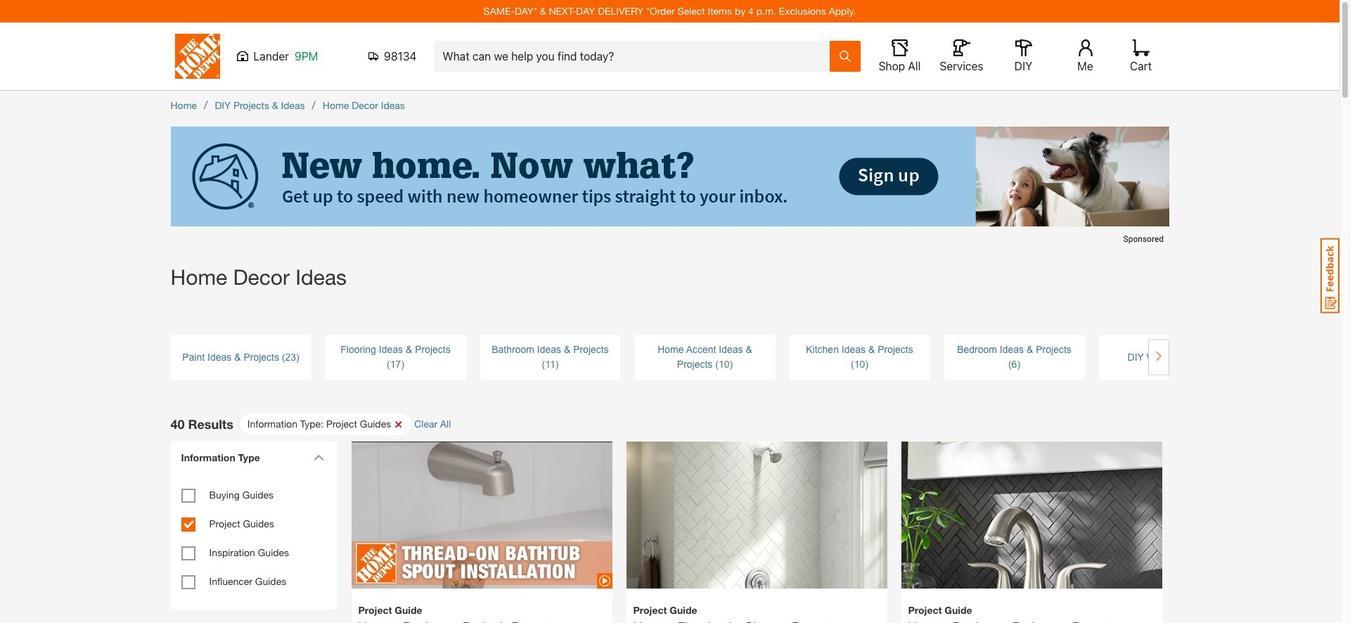 Task type: vqa. For each thing, say whether or not it's contained in the screenshot.
Air Compressors and Nail Guns link
no



Task type: locate. For each thing, give the bounding box(es) containing it.
the home depot logo image
[[175, 34, 220, 79]]

What can we help you find today? search field
[[443, 42, 829, 71]]

how to replace a bathroom faucet image
[[902, 418, 1163, 623]]

how to fix a leaky shower faucet image
[[627, 418, 888, 623]]

feedback link image
[[1321, 238, 1340, 314]]

advertisement element
[[171, 127, 1170, 250]]

how to replace a bathtub faucet image
[[351, 418, 612, 613]]

caret icon image
[[313, 455, 324, 461]]



